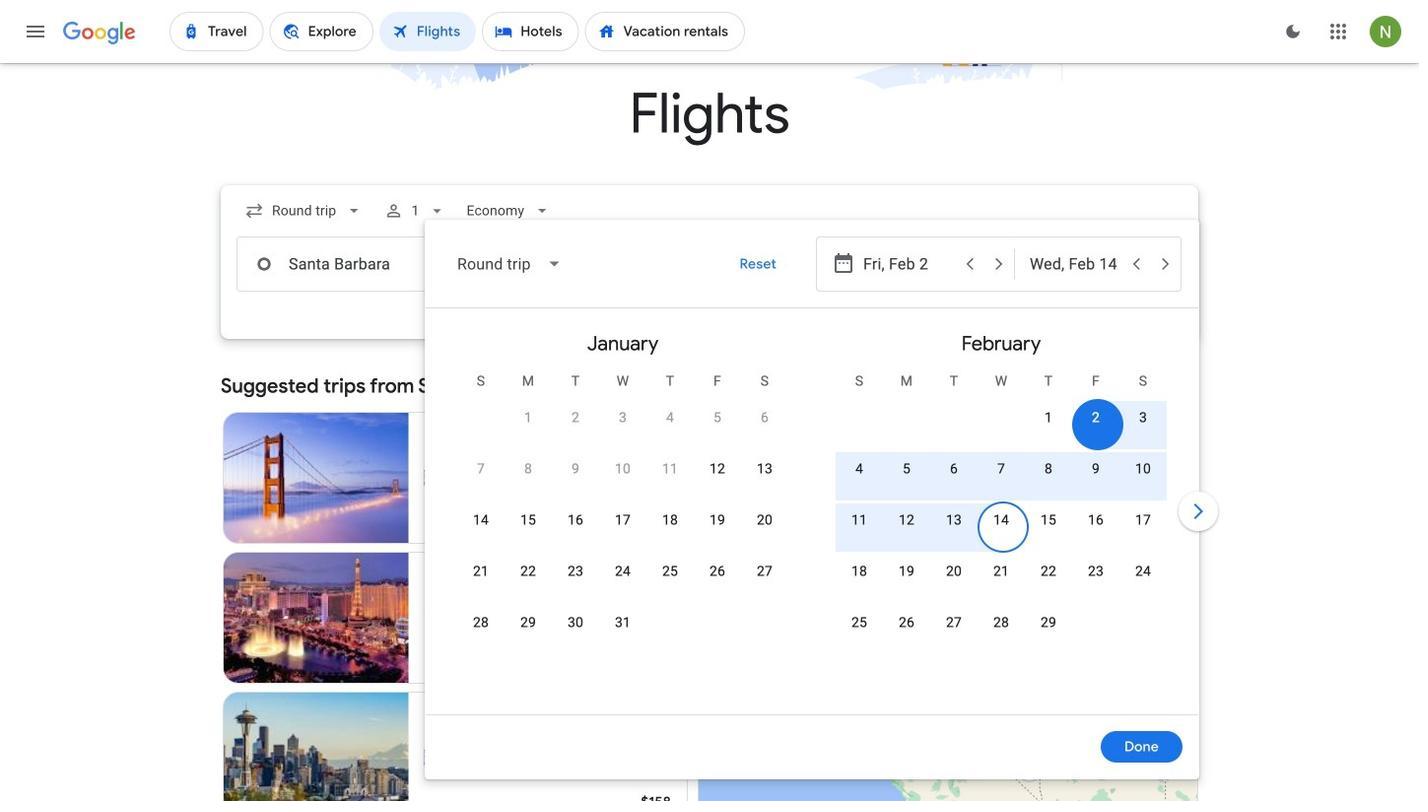 Task type: describe. For each thing, give the bounding box(es) containing it.
tue, jan 23 element
[[568, 562, 584, 582]]

thu, feb 15 element
[[1041, 511, 1057, 530]]

wed, feb 14, return date. element
[[994, 511, 1010, 530]]

sat, jan 6 element
[[761, 408, 769, 428]]

wed, jan 31 element
[[615, 613, 631, 633]]

mon, feb 26 element
[[899, 613, 915, 633]]

wed, feb 21 element
[[994, 562, 1010, 582]]

thu, jan 25 element
[[662, 562, 678, 582]]

row down tue, feb 20 element
[[836, 604, 1073, 660]]

sat, feb 10 element
[[1136, 459, 1151, 479]]

tue, jan 16 element
[[568, 511, 584, 530]]

1 row group from the left
[[434, 316, 812, 707]]

mon, jan 1 element
[[524, 408, 532, 428]]

mon, feb 19 element
[[899, 562, 915, 582]]

row up wed, jan 24 element
[[457, 502, 789, 558]]

mon, jan 15 element
[[520, 511, 536, 530]]

sat, feb 24 element
[[1136, 562, 1151, 582]]

fri, jan 19 element
[[710, 511, 726, 530]]

sun, jan 28 element
[[473, 613, 489, 633]]

thu, feb 29 element
[[1041, 613, 1057, 633]]

sat, jan 20 element
[[757, 511, 773, 530]]

sat, jan 13 element
[[757, 459, 773, 479]]

wed, feb 28 element
[[994, 613, 1010, 633]]

thu, feb 22 element
[[1041, 562, 1057, 582]]

fri, jan 5 element
[[714, 408, 722, 428]]

tue, jan 9 element
[[572, 459, 580, 479]]

2 row group from the left
[[812, 316, 1191, 707]]

next image
[[1175, 488, 1222, 535]]

fri, feb 16 element
[[1088, 511, 1104, 530]]

swap origin and destination. image
[[507, 252, 530, 276]]

sat, feb 17 element
[[1136, 511, 1151, 530]]

thu, feb 1 element
[[1045, 408, 1053, 428]]

fri, feb 2, departure date. element
[[1092, 408, 1100, 428]]

tue, jan 30 element
[[568, 613, 584, 633]]

wed, jan 17 element
[[615, 511, 631, 530]]

wed, feb 7 element
[[998, 459, 1006, 479]]

tue, feb 20 element
[[946, 562, 962, 582]]

mon, jan 29 element
[[520, 613, 536, 633]]

row up wed, jan 31 element
[[457, 553, 789, 609]]

row up wed, feb 21 "element"
[[836, 502, 1167, 558]]



Task type: vqa. For each thing, say whether or not it's contained in the screenshot.
2 inside the 81 kg CO 2
no



Task type: locate. For each thing, give the bounding box(es) containing it.
main menu image
[[24, 20, 47, 43]]

mon, feb 12 element
[[899, 511, 915, 530]]

suggested trips from santa barbara region
[[221, 363, 1199, 801]]

sun, feb 25 element
[[852, 613, 868, 633]]

wed, jan 24 element
[[615, 562, 631, 582]]

Departure text field
[[864, 238, 954, 291]]

thu, jan 18 element
[[662, 511, 678, 530]]

Departure text field
[[864, 238, 954, 291]]

tue, feb 6 element
[[950, 459, 958, 479]]

wed, jan 10 element
[[615, 459, 631, 479]]

mon, feb 5 element
[[903, 459, 911, 479]]

mon, jan 8 element
[[524, 459, 532, 479]]

sun, feb 4 element
[[856, 459, 864, 479]]

tue, feb 27 element
[[946, 613, 962, 633]]

fri, feb 9 element
[[1092, 459, 1100, 479]]

None field
[[237, 193, 372, 229], [459, 193, 560, 229], [442, 241, 578, 288], [237, 193, 372, 229], [459, 193, 560, 229], [442, 241, 578, 288]]

row group
[[434, 316, 812, 707], [812, 316, 1191, 707]]

row down tue, jan 23 element
[[457, 604, 647, 660]]

Flight search field
[[205, 185, 1222, 780]]

row up the thu, jan 11 element
[[505, 391, 789, 455]]

mon, jan 22 element
[[520, 562, 536, 582]]

return text field for departure text field
[[1030, 238, 1121, 291]]

row up wed, feb 14, return date. element
[[836, 451, 1167, 507]]

fri, jan 12 element
[[710, 459, 726, 479]]

Return text field
[[1030, 238, 1121, 291], [1030, 238, 1121, 291]]

fri, feb 23 element
[[1088, 562, 1104, 582]]

tue, feb 13 element
[[946, 511, 962, 530]]

sun, feb 18 element
[[852, 562, 868, 582]]

sun, feb 11 element
[[852, 511, 868, 530]]

row up wed, feb 28 element
[[836, 553, 1167, 609]]

thu, jan 4 element
[[666, 408, 674, 428]]

sun, jan 7 element
[[477, 459, 485, 479]]

tue, jan 2 element
[[572, 408, 580, 428]]

grid
[[434, 316, 1191, 727]]

sun, jan 21 element
[[473, 562, 489, 582]]

None text field
[[237, 237, 515, 292]]

thu, jan 11 element
[[662, 459, 678, 479]]

sat, jan 27 element
[[757, 562, 773, 582]]

return text field for departure text box
[[1030, 238, 1121, 291]]

row up fri, feb 9 element
[[1025, 391, 1167, 455]]

fri, jan 26 element
[[710, 562, 726, 582]]

wed, jan 3 element
[[619, 408, 627, 428]]

row up the wed, jan 17 "element"
[[457, 451, 789, 507]]

row
[[505, 391, 789, 455], [1025, 391, 1167, 455], [457, 451, 789, 507], [836, 451, 1167, 507], [457, 502, 789, 558], [836, 502, 1167, 558], [457, 553, 789, 609], [836, 553, 1167, 609], [457, 604, 647, 660], [836, 604, 1073, 660]]

thu, feb 8 element
[[1045, 459, 1053, 479]]

grid inside the flight search field
[[434, 316, 1191, 727]]

none text field inside the flight search field
[[237, 237, 515, 292]]

158 US dollars text field
[[641, 794, 671, 801]]

sun, jan 14 element
[[473, 511, 489, 530]]

change appearance image
[[1270, 8, 1317, 55]]

219 US dollars text field
[[642, 514, 671, 531]]

sat, feb 3 element
[[1140, 408, 1147, 428]]



